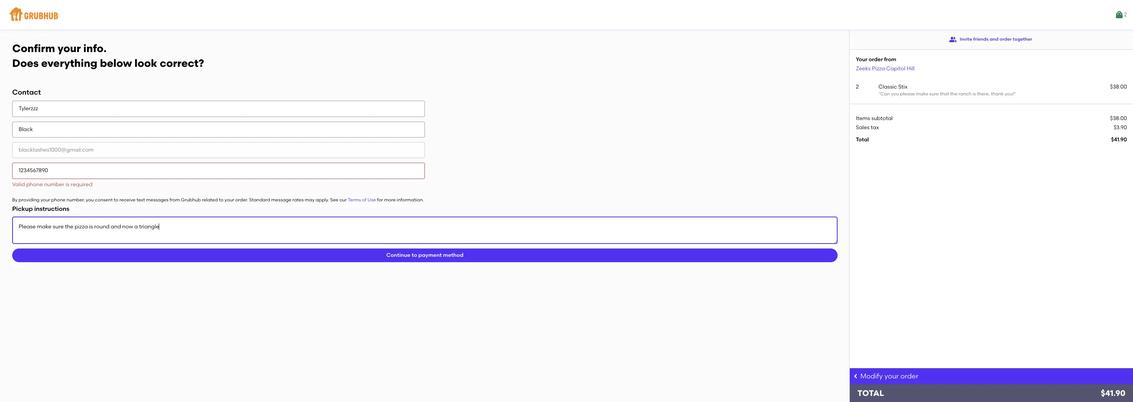 Task type: vqa. For each thing, say whether or not it's contained in the screenshot.
Trophy Icon
no



Task type: locate. For each thing, give the bounding box(es) containing it.
1 horizontal spatial to
[[219, 198, 223, 203]]

your up everything
[[58, 42, 81, 55]]

0 vertical spatial you
[[891, 91, 899, 97]]

order right the and
[[1000, 37, 1012, 42]]

total down sales
[[856, 137, 869, 143]]

continue to payment method button
[[12, 249, 838, 263]]

2
[[1124, 11, 1127, 18], [856, 84, 859, 90]]

you left consent
[[86, 198, 94, 203]]

modify your order
[[860, 373, 918, 381]]

use
[[368, 198, 376, 203]]

you inside the $38.00 " can you please make sure that the ranch is there, thank you! "
[[891, 91, 899, 97]]

Phone telephone field
[[12, 163, 425, 179]]

2 $38.00 from the top
[[1110, 115, 1127, 122]]

invite friends and order together button
[[949, 33, 1032, 46]]

the
[[950, 91, 957, 97]]

you
[[891, 91, 899, 97], [86, 198, 94, 203]]

from
[[884, 56, 896, 63], [169, 198, 180, 203]]

0 horizontal spatial order
[[869, 56, 883, 63]]

may
[[305, 198, 315, 203]]

instructions
[[34, 206, 69, 213]]

order up pizza
[[869, 56, 883, 63]]

tax
[[871, 124, 879, 131]]

sales
[[856, 124, 870, 131]]

$41.90
[[1111, 137, 1127, 143], [1101, 389, 1125, 399]]

1 horizontal spatial 2
[[1124, 11, 1127, 18]]

can
[[881, 91, 890, 97]]

2 inside button
[[1124, 11, 1127, 18]]

0 horizontal spatial you
[[86, 198, 94, 203]]

$3.90
[[1114, 124, 1127, 131]]

0 vertical spatial is
[[973, 91, 976, 97]]

2 horizontal spatial to
[[412, 252, 417, 259]]

thank
[[991, 91, 1004, 97]]

people icon image
[[949, 36, 957, 43]]

0 vertical spatial order
[[1000, 37, 1012, 42]]

confirm your info. does everything below look correct?
[[12, 42, 204, 70]]

0 horizontal spatial phone
[[26, 181, 43, 188]]

contact
[[12, 88, 41, 97]]

required
[[71, 181, 92, 188]]

2 horizontal spatial order
[[1000, 37, 1012, 42]]

your
[[58, 42, 81, 55], [41, 198, 50, 203], [225, 198, 234, 203], [884, 373, 899, 381]]

1 vertical spatial order
[[869, 56, 883, 63]]

below
[[100, 57, 132, 70]]

classic stix
[[878, 84, 908, 90]]

to left receive
[[114, 198, 118, 203]]

phone
[[26, 181, 43, 188], [51, 198, 65, 203]]

main navigation navigation
[[0, 0, 1133, 30]]

0 horizontal spatial is
[[66, 181, 69, 188]]

order inside button
[[1000, 37, 1012, 42]]

to
[[114, 198, 118, 203], [219, 198, 223, 203], [412, 252, 417, 259]]

zeeks pizza capitol hill link
[[856, 65, 915, 72]]

from up zeeks pizza capitol hill link at the right top of page
[[884, 56, 896, 63]]

pickup
[[12, 206, 33, 213]]

0 horizontal spatial "
[[878, 91, 881, 97]]

0 vertical spatial $38.00
[[1110, 84, 1127, 90]]

messages
[[146, 198, 168, 203]]

your
[[856, 56, 867, 63]]

Last name text field
[[12, 122, 425, 138]]

stix
[[898, 84, 908, 90]]

Email email field
[[12, 142, 425, 159]]

phone up instructions in the bottom left of the page
[[51, 198, 65, 203]]

you down classic stix on the top
[[891, 91, 899, 97]]

subtotal
[[871, 115, 893, 122]]

apply.
[[316, 198, 329, 203]]

$38.00 for $38.00
[[1110, 115, 1127, 122]]

to right the related
[[219, 198, 223, 203]]

1 vertical spatial from
[[169, 198, 180, 203]]

valid phone number is required
[[12, 181, 92, 188]]

" right thank
[[1014, 91, 1016, 97]]

" down classic
[[878, 91, 881, 97]]

0 horizontal spatial from
[[169, 198, 180, 203]]

there,
[[977, 91, 990, 97]]

to left payment
[[412, 252, 417, 259]]

is right number
[[66, 181, 69, 188]]

1 vertical spatial $38.00
[[1110, 115, 1127, 122]]

classic
[[878, 84, 897, 90]]

total down modify
[[857, 389, 884, 399]]

please
[[900, 91, 915, 97]]

$38.00 inside the $38.00 " can you please make sure that the ranch is there, thank you! "
[[1110, 84, 1127, 90]]

First name text field
[[12, 101, 425, 117]]

phone right valid
[[26, 181, 43, 188]]

1 horizontal spatial is
[[973, 91, 976, 97]]

is
[[973, 91, 976, 97], [66, 181, 69, 188]]

1 horizontal spatial phone
[[51, 198, 65, 203]]

standard
[[249, 198, 270, 203]]

from left grubhub
[[169, 198, 180, 203]]

2 " from the left
[[1014, 91, 1016, 97]]

is left there,
[[973, 91, 976, 97]]

correct?
[[160, 57, 204, 70]]

everything
[[41, 57, 97, 70]]

"
[[878, 91, 881, 97], [1014, 91, 1016, 97]]

order
[[1000, 37, 1012, 42], [869, 56, 883, 63], [901, 373, 918, 381]]

1 horizontal spatial "
[[1014, 91, 1016, 97]]

total
[[856, 137, 869, 143], [857, 389, 884, 399]]

2 vertical spatial order
[[901, 373, 918, 381]]

1 " from the left
[[878, 91, 881, 97]]

1 horizontal spatial order
[[901, 373, 918, 381]]

grubhub
[[181, 198, 201, 203]]

0 vertical spatial from
[[884, 56, 896, 63]]

information.
[[397, 198, 424, 203]]

info.
[[83, 42, 107, 55]]

order right modify
[[901, 373, 918, 381]]

$38.00
[[1110, 84, 1127, 90], [1110, 115, 1127, 122]]

for
[[377, 198, 383, 203]]

0 vertical spatial 2
[[1124, 11, 1127, 18]]

1 $38.00 from the top
[[1110, 84, 1127, 90]]

1 vertical spatial 2
[[856, 84, 859, 90]]

1 vertical spatial phone
[[51, 198, 65, 203]]

by
[[12, 198, 18, 203]]

1 horizontal spatial you
[[891, 91, 899, 97]]

by providing your phone number, you consent to receive text messages from grubhub related to your order. standard message rates may apply. see our terms of use for more information.
[[12, 198, 424, 203]]

1 horizontal spatial from
[[884, 56, 896, 63]]

consent
[[95, 198, 113, 203]]

of
[[362, 198, 366, 203]]



Task type: describe. For each thing, give the bounding box(es) containing it.
your right modify
[[884, 373, 899, 381]]

message
[[271, 198, 291, 203]]

0 vertical spatial total
[[856, 137, 869, 143]]

invite friends and order together
[[960, 37, 1032, 42]]

related
[[202, 198, 218, 203]]

valid
[[12, 181, 25, 188]]

terms
[[348, 198, 361, 203]]

you!
[[1005, 91, 1014, 97]]

see
[[330, 198, 338, 203]]

0 horizontal spatial to
[[114, 198, 118, 203]]

together
[[1013, 37, 1032, 42]]

capitol
[[886, 65, 905, 72]]

from inside the your order from zeeks pizza capitol hill
[[884, 56, 896, 63]]

your order from zeeks pizza capitol hill
[[856, 56, 915, 72]]

$38.00 " can you please make sure that the ranch is there, thank you! "
[[878, 84, 1127, 97]]

ranch
[[959, 91, 972, 97]]

pizza
[[872, 65, 885, 72]]

hill
[[907, 65, 915, 72]]

look
[[134, 57, 157, 70]]

0 horizontal spatial 2
[[856, 84, 859, 90]]

order.
[[235, 198, 248, 203]]

to inside button
[[412, 252, 417, 259]]

1 vertical spatial is
[[66, 181, 69, 188]]

continue
[[386, 252, 410, 259]]

pickup instructions
[[12, 206, 69, 213]]

friends
[[973, 37, 989, 42]]

0 vertical spatial phone
[[26, 181, 43, 188]]

items subtotal
[[856, 115, 893, 122]]

sales tax
[[856, 124, 879, 131]]

invite
[[960, 37, 972, 42]]

terms of use link
[[348, 198, 376, 203]]

confirm
[[12, 42, 55, 55]]

is inside the $38.00 " can you please make sure that the ranch is there, thank you! "
[[973, 91, 976, 97]]

1 vertical spatial $41.90
[[1101, 389, 1125, 399]]

text
[[137, 198, 145, 203]]

number
[[44, 181, 64, 188]]

providing
[[19, 198, 39, 203]]

$38.00 for $38.00 " can you please make sure that the ranch is there, thank you! "
[[1110, 84, 1127, 90]]

that
[[940, 91, 949, 97]]

1 vertical spatial you
[[86, 198, 94, 203]]

rates
[[292, 198, 304, 203]]

svg image
[[853, 374, 859, 380]]

and
[[990, 37, 999, 42]]

1 vertical spatial total
[[857, 389, 884, 399]]

order inside the your order from zeeks pizza capitol hill
[[869, 56, 883, 63]]

your left "order."
[[225, 198, 234, 203]]

modify
[[860, 373, 883, 381]]

continue to payment method
[[386, 252, 463, 259]]

zeeks
[[856, 65, 871, 72]]

valid phone number is required alert
[[12, 181, 92, 188]]

number,
[[67, 198, 85, 203]]

make
[[916, 91, 928, 97]]

items
[[856, 115, 870, 122]]

method
[[443, 252, 463, 259]]

2 button
[[1115, 8, 1127, 22]]

receive
[[119, 198, 135, 203]]

more
[[384, 198, 396, 203]]

our
[[339, 198, 347, 203]]

sure
[[929, 91, 939, 97]]

your up pickup instructions on the bottom left of the page
[[41, 198, 50, 203]]

Pickup instructions text field
[[12, 217, 838, 244]]

your inside confirm your info. does everything below look correct?
[[58, 42, 81, 55]]

0 vertical spatial $41.90
[[1111, 137, 1127, 143]]

does
[[12, 57, 39, 70]]

payment
[[418, 252, 442, 259]]



